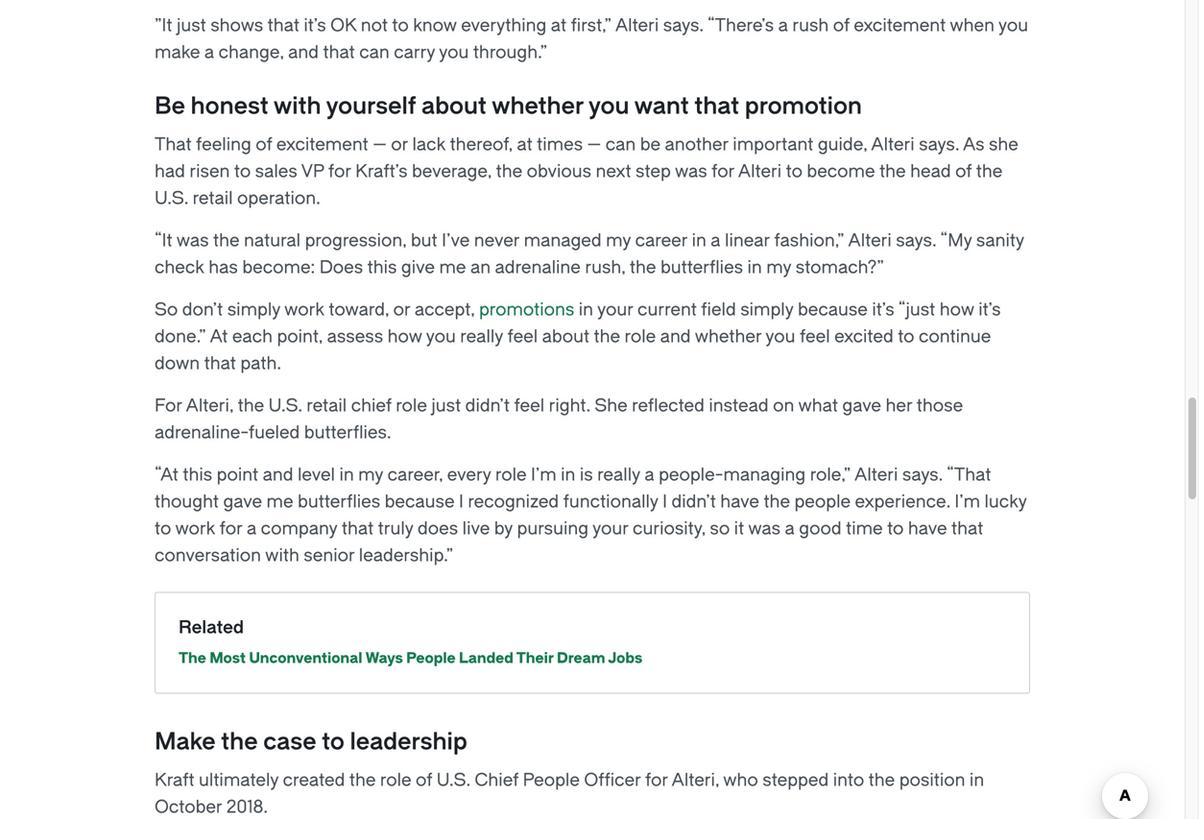 Task type: vqa. For each thing, say whether or not it's contained in the screenshot.
on
yes



Task type: locate. For each thing, give the bounding box(es) containing it.
and down current
[[661, 327, 691, 347]]

says. left "there's
[[664, 16, 704, 36]]

1 horizontal spatial alteri,
[[672, 771, 720, 791]]

chief
[[475, 771, 519, 791]]

their
[[517, 650, 554, 667]]

0 horizontal spatial didn't
[[466, 396, 510, 416]]

be
[[155, 93, 185, 120]]

0 horizontal spatial whether
[[492, 93, 584, 120]]

it's left ok
[[304, 16, 326, 36]]

that
[[155, 135, 192, 155]]

didn't down 'people-'
[[672, 492, 716, 512]]

0 vertical spatial u.s.
[[155, 188, 188, 209]]

become:
[[242, 258, 315, 278]]

carry
[[394, 42, 435, 63]]

1 horizontal spatial really
[[598, 465, 641, 485]]

really down accept,
[[460, 327, 503, 347]]

of down the as
[[956, 162, 972, 182]]

1 vertical spatial or
[[394, 300, 411, 320]]

work up point,
[[285, 300, 325, 320]]

october
[[155, 798, 222, 818]]

me up "company"
[[267, 492, 294, 512]]

really up the functionally
[[598, 465, 641, 485]]

1 horizontal spatial simply
[[741, 300, 794, 320]]

1 vertical spatial about
[[542, 327, 590, 347]]

0 horizontal spatial at
[[517, 135, 533, 155]]

i
[[459, 492, 464, 512], [663, 492, 668, 512]]

didn't inside "at this point and level in my career, every role i'm in is really a people-managing role," alteri says. "that thought gave me butterflies because i recognized functionally i didn't have the people experience. i'm lucky to work for a company that truly does live by pursuing your curiosity, so it was a good time to have that conversation with senior leadership."
[[672, 492, 716, 512]]

0 horizontal spatial it's
[[304, 16, 326, 36]]

1 horizontal spatial didn't
[[672, 492, 716, 512]]

1 horizontal spatial at
[[551, 16, 567, 36]]

2 horizontal spatial my
[[767, 258, 792, 278]]

this inside "it was the natural progression, but i've never managed my career in a linear fashion," alteri says. "my sanity check has become: does this give me an adrenaline rush, the butterflies in my stomach?"
[[368, 258, 397, 278]]

2 vertical spatial my
[[358, 465, 383, 485]]

in down rush,
[[579, 300, 594, 320]]

have up it
[[721, 492, 760, 512]]

was right "it
[[177, 231, 209, 251]]

of
[[834, 16, 850, 36], [256, 135, 272, 155], [956, 162, 972, 182], [416, 771, 433, 791]]

1 horizontal spatial because
[[798, 300, 868, 320]]

0 horizontal spatial i'm
[[531, 465, 557, 485]]

1 horizontal spatial was
[[675, 162, 708, 182]]

0 horizontal spatial u.s.
[[155, 188, 188, 209]]

i down 'every'
[[459, 492, 464, 512]]

gave
[[843, 396, 882, 416], [223, 492, 262, 512]]

or left the lack
[[391, 135, 408, 155]]

at left times
[[517, 135, 533, 155]]

— up kraft's at the left
[[373, 135, 387, 155]]

1 vertical spatial can
[[606, 135, 636, 155]]

alteri
[[616, 16, 659, 36], [872, 135, 915, 155], [739, 162, 782, 182], [849, 231, 892, 251], [855, 465, 899, 485]]

how down accept,
[[388, 327, 422, 347]]

1 vertical spatial just
[[432, 396, 461, 416]]

work inside "at this point and level in my career, every role i'm in is really a people-managing role," alteri says. "that thought gave me butterflies because i recognized functionally i didn't have the people experience. i'm lucky to work for a company that truly does live by pursuing your curiosity, so it was a good time to have that conversation with senior leadership."
[[175, 519, 215, 539]]

ways
[[366, 650, 403, 667]]

role inside "at this point and level in my career, every role i'm in is really a people-managing role," alteri says. "that thought gave me butterflies because i recognized functionally i didn't have the people experience. i'm lucky to work for a company that truly does live by pursuing your curiosity, so it was a good time to have that conversation with senior leadership."
[[496, 465, 527, 485]]

2 vertical spatial and
[[263, 465, 293, 485]]

1 horizontal spatial i
[[663, 492, 668, 512]]

0 horizontal spatial this
[[183, 465, 212, 485]]

does
[[418, 519, 458, 539]]

be honest with yourself about whether you want that promotion
[[155, 93, 863, 120]]

the down managing
[[764, 492, 791, 512]]

1 vertical spatial your
[[593, 519, 629, 539]]

adrenaline-
[[155, 423, 249, 443]]

1 vertical spatial with
[[265, 546, 300, 566]]

u.s. left chief
[[437, 771, 471, 791]]

at
[[551, 16, 567, 36], [517, 135, 533, 155]]

1 horizontal spatial my
[[606, 231, 631, 251]]

1 vertical spatial didn't
[[672, 492, 716, 512]]

with up vp
[[274, 93, 321, 120]]

1 horizontal spatial just
[[432, 396, 461, 416]]

whether inside in your current field simply because it's "just how it's done." at each point, assess how you really feel about the role and whether you feel excited to continue down that path.
[[695, 327, 762, 347]]

really inside "at this point and level in my career, every role i'm in is really a people-managing role," alteri says. "that thought gave me butterflies because i recognized functionally i didn't have the people experience. i'm lucky to work for a company that truly does live by pursuing your curiosity, so it was a good time to have that conversation with senior leadership."
[[598, 465, 641, 485]]

your down the functionally
[[593, 519, 629, 539]]

1 horizontal spatial it's
[[873, 300, 895, 320]]

1 horizontal spatial this
[[368, 258, 397, 278]]

alteri, up adrenaline-
[[186, 396, 234, 416]]

point
[[217, 465, 259, 485]]

time
[[846, 519, 883, 539]]

a left linear in the right top of the page
[[711, 231, 721, 251]]

at left first,"
[[551, 16, 567, 36]]

how up the continue
[[940, 300, 975, 320]]

says. inside "at this point and level in my career, every role i'm in is really a people-managing role," alteri says. "that thought gave me butterflies because i recognized functionally i didn't have the people experience. i'm lucky to work for a company that truly does live by pursuing your curiosity, so it was a good time to have that conversation with senior leadership."
[[903, 465, 943, 485]]

the up has
[[213, 231, 240, 251]]

to down "just
[[898, 327, 915, 347]]

my up rush,
[[606, 231, 631, 251]]

people right chief
[[523, 771, 580, 791]]

company
[[261, 519, 338, 539]]

point,
[[277, 327, 323, 347]]

0 horizontal spatial can
[[360, 42, 390, 63]]

didn't up 'every'
[[466, 396, 510, 416]]

you up on
[[766, 327, 796, 347]]

1 horizontal spatial retail
[[307, 396, 347, 416]]

never
[[474, 231, 520, 251]]

another
[[665, 135, 729, 155]]

the down rush,
[[594, 327, 621, 347]]

rush,
[[585, 258, 626, 278]]

1 horizontal spatial can
[[606, 135, 636, 155]]

0 horizontal spatial my
[[358, 465, 383, 485]]

work down 'thought'
[[175, 519, 215, 539]]

whether down the field
[[695, 327, 762, 347]]

simply right the field
[[741, 300, 794, 320]]

experience.
[[856, 492, 951, 512]]

of up sales
[[256, 135, 272, 155]]

0 vertical spatial have
[[721, 492, 760, 512]]

or for lack
[[391, 135, 408, 155]]

0 vertical spatial and
[[288, 42, 319, 63]]

path.
[[240, 354, 282, 374]]

1 horizontal spatial whether
[[695, 327, 762, 347]]

1 horizontal spatial me
[[439, 258, 466, 278]]

your inside "at this point and level in my career, every role i'm in is really a people-managing role," alteri says. "that thought gave me butterflies because i recognized functionally i didn't have the people experience. i'm lucky to work for a company that truly does live by pursuing your curiosity, so it was a good time to have that conversation with senior leadership."
[[593, 519, 629, 539]]

about inside in your current field simply because it's "just how it's done." at each point, assess how you really feel about the role and whether you feel excited to continue down that path.
[[542, 327, 590, 347]]

1 horizontal spatial work
[[285, 300, 325, 320]]

give
[[401, 258, 435, 278]]

at inside that feeling of excitement — or lack thereof, at times — can be another important guide, alteri says. as she had risen to sales vp for kraft's beverage, the obvious next step was for alteri to become the head of the u.s. retail operation.
[[517, 135, 533, 155]]

1 horizontal spatial people
[[523, 771, 580, 791]]

progression,
[[305, 231, 407, 251]]

says. up head at top
[[919, 135, 960, 155]]

in your current field simply because it's "just how it's done." at each point, assess how you really feel about the role and whether you feel excited to continue down that path.
[[155, 300, 1002, 374]]

0 vertical spatial gave
[[843, 396, 882, 416]]

that up change,
[[268, 16, 300, 36]]

"that
[[947, 465, 992, 485]]

her
[[886, 396, 913, 416]]

excitement up vp
[[277, 135, 369, 155]]

guide,
[[818, 135, 868, 155]]

because up "excited"
[[798, 300, 868, 320]]

1 vertical spatial retail
[[307, 396, 347, 416]]

into
[[834, 771, 865, 791]]

0 vertical spatial butterflies
[[661, 258, 744, 278]]

important
[[733, 135, 814, 155]]

my down fashion,"
[[767, 258, 792, 278]]

and right change,
[[288, 42, 319, 63]]

butterflies.
[[304, 423, 392, 443]]

retail down risen on the top of page
[[193, 188, 233, 209]]

excitement inside that feeling of excitement — or lack thereof, at times — can be another important guide, alteri says. as she had risen to sales vp for kraft's beverage, the obvious next step was for alteri to become the head of the u.s. retail operation.
[[277, 135, 369, 155]]

0 horizontal spatial butterflies
[[298, 492, 381, 512]]

curiosity,
[[633, 519, 706, 539]]

have down experience.
[[909, 519, 948, 539]]

for up conversation
[[220, 519, 243, 539]]

1 horizontal spatial —
[[588, 135, 602, 155]]

and inside "it just shows that it's ok not to know everything at first," alteri says. "there's a rush of excitement when you make a change, and that can carry you through."
[[288, 42, 319, 63]]

gave down 'point'
[[223, 492, 262, 512]]

1 vertical spatial gave
[[223, 492, 262, 512]]

yourself
[[326, 93, 416, 120]]

become
[[807, 162, 876, 182]]

everything
[[461, 16, 547, 36]]

and inside "at this point and level in my career, every role i'm in is really a people-managing role," alteri says. "that thought gave me butterflies because i recognized functionally i didn't have the people experience. i'm lucky to work for a company that truly does live by pursuing your curiosity, so it was a good time to have that conversation with senior leadership."
[[263, 465, 293, 485]]

0 vertical spatial this
[[368, 258, 397, 278]]

0 horizontal spatial just
[[177, 16, 206, 36]]

1 vertical spatial at
[[517, 135, 533, 155]]

promotions link
[[479, 300, 575, 320]]

butterflies inside "it was the natural progression, but i've never managed my career in a linear fashion," alteri says. "my sanity check has become: does this give me an adrenaline rush, the butterflies in my stomach?"
[[661, 258, 744, 278]]

or left accept,
[[394, 300, 411, 320]]

says. inside "it just shows that it's ok not to know everything at first," alteri says. "there's a rush of excitement when you make a change, and that can carry you through."
[[664, 16, 704, 36]]

retail inside the for alteri, the u.s. retail chief role just didn't feel right. she reflected instead on what gave her those adrenaline-fueled butterflies.
[[307, 396, 347, 416]]

of inside "it just shows that it's ok not to know everything at first," alteri says. "there's a rush of excitement when you make a change, and that can carry you through."
[[834, 16, 850, 36]]

to inside "it just shows that it's ok not to know everything at first," alteri says. "there's a rush of excitement when you make a change, and that can carry you through."
[[392, 16, 409, 36]]

the up fueled
[[238, 396, 264, 416]]

simply up each
[[227, 300, 281, 320]]

2 horizontal spatial it's
[[979, 300, 1002, 320]]

it's up the continue
[[979, 300, 1002, 320]]

2 vertical spatial u.s.
[[437, 771, 471, 791]]

0 horizontal spatial was
[[177, 231, 209, 251]]

0 vertical spatial excitement
[[854, 16, 946, 36]]

was right it
[[749, 519, 781, 539]]

0 vertical spatial retail
[[193, 188, 233, 209]]

role inside the for alteri, the u.s. retail chief role just didn't feel right. she reflected instead on what gave her those adrenaline-fueled butterflies.
[[396, 396, 427, 416]]

didn't
[[466, 396, 510, 416], [672, 492, 716, 512]]

says. left the "my
[[897, 231, 937, 251]]

be
[[640, 135, 661, 155]]

butterflies
[[661, 258, 744, 278], [298, 492, 381, 512]]

have
[[721, 492, 760, 512], [909, 519, 948, 539]]

0 horizontal spatial —
[[373, 135, 387, 155]]

"it was the natural progression, but i've never managed my career in a linear fashion," alteri says. "my sanity check has become: does this give me an adrenaline rush, the butterflies in my stomach?"
[[155, 231, 1025, 278]]

just up 'every'
[[432, 396, 461, 416]]

alteri right first,"
[[616, 16, 659, 36]]

this inside "at this point and level in my career, every role i'm in is really a people-managing role," alteri says. "that thought gave me butterflies because i recognized functionally i didn't have the people experience. i'm lucky to work for a company that truly does live by pursuing your curiosity, so it was a good time to have that conversation with senior leadership."
[[183, 465, 212, 485]]

thought
[[155, 492, 219, 512]]

1 horizontal spatial u.s.
[[269, 396, 302, 416]]

this left give
[[368, 258, 397, 278]]

alteri, left the who
[[672, 771, 720, 791]]

in down linear in the right top of the page
[[748, 258, 763, 278]]

0 horizontal spatial retail
[[193, 188, 233, 209]]

the down she
[[977, 162, 1003, 182]]

0 vertical spatial your
[[598, 300, 634, 320]]

alteri inside "at this point and level in my career, every role i'm in is really a people-managing role," alteri says. "that thought gave me butterflies because i recognized functionally i didn't have the people experience. i'm lucky to work for a company that truly does live by pursuing your curiosity, so it was a good time to have that conversation with senior leadership."
[[855, 465, 899, 485]]

butterflies down level
[[298, 492, 381, 512]]

0 vertical spatial people
[[406, 650, 456, 667]]

2 — from the left
[[588, 135, 602, 155]]

make
[[155, 42, 200, 63]]

continue
[[919, 327, 992, 347]]

ok
[[331, 16, 357, 36]]

times
[[537, 135, 583, 155]]

in
[[692, 231, 707, 251], [748, 258, 763, 278], [579, 300, 594, 320], [340, 465, 354, 485], [561, 465, 576, 485], [970, 771, 985, 791]]

that down at
[[204, 354, 236, 374]]

didn't inside the for alteri, the u.s. retail chief role just didn't feel right. she reflected instead on what gave her those adrenaline-fueled butterflies.
[[466, 396, 510, 416]]

thereof,
[[450, 135, 513, 155]]

"at this point and level in my career, every role i'm in is really a people-managing role," alteri says. "that thought gave me butterflies because i recognized functionally i didn't have the people experience. i'm lucky to work for a company that truly does live by pursuing your curiosity, so it was a good time to have that conversation with senior leadership."
[[155, 465, 1027, 566]]

2 vertical spatial was
[[749, 519, 781, 539]]

0 horizontal spatial work
[[175, 519, 215, 539]]

that down ok
[[323, 42, 355, 63]]

0 vertical spatial was
[[675, 162, 708, 182]]

0 vertical spatial just
[[177, 16, 206, 36]]

0 vertical spatial can
[[360, 42, 390, 63]]

1 vertical spatial alteri,
[[672, 771, 720, 791]]

0 vertical spatial really
[[460, 327, 503, 347]]

this
[[368, 258, 397, 278], [183, 465, 212, 485]]

1 vertical spatial really
[[598, 465, 641, 485]]

in right position
[[970, 771, 985, 791]]

0 vertical spatial didn't
[[466, 396, 510, 416]]

u.s. up fueled
[[269, 396, 302, 416]]

0 horizontal spatial i
[[459, 492, 464, 512]]

1 vertical spatial have
[[909, 519, 948, 539]]

step
[[636, 162, 671, 182]]

0 horizontal spatial because
[[385, 492, 455, 512]]

0 horizontal spatial excitement
[[277, 135, 369, 155]]

was down the another at right top
[[675, 162, 708, 182]]

or inside that feeling of excitement — or lack thereof, at times — can be another important guide, alteri says. as she had risen to sales vp for kraft's beverage, the obvious next step was for alteri to become the head of the u.s. retail operation.
[[391, 135, 408, 155]]

can down "not"
[[360, 42, 390, 63]]

at inside "it just shows that it's ok not to know everything at first," alteri says. "there's a rush of excitement when you make a change, and that can carry you through."
[[551, 16, 567, 36]]

can up "next"
[[606, 135, 636, 155]]

role inside in your current field simply because it's "just how it's done." at each point, assess how you really feel about the role and whether you feel excited to continue down that path.
[[625, 327, 656, 347]]

1 vertical spatial this
[[183, 465, 212, 485]]

retail up butterflies.
[[307, 396, 347, 416]]

it's
[[304, 16, 326, 36], [873, 300, 895, 320], [979, 300, 1002, 320]]

gave inside "at this point and level in my career, every role i'm in is really a people-managing role," alteri says. "that thought gave me butterflies because i recognized functionally i didn't have the people experience. i'm lucky to work for a company that truly does live by pursuing your curiosity, so it was a good time to have that conversation with senior leadership."
[[223, 492, 262, 512]]

you
[[999, 16, 1029, 36], [439, 42, 469, 63], [589, 93, 630, 120], [426, 327, 456, 347], [766, 327, 796, 347]]

0 vertical spatial or
[[391, 135, 408, 155]]

1 horizontal spatial about
[[542, 327, 590, 347]]

0 vertical spatial about
[[422, 93, 487, 120]]

first,"
[[571, 16, 612, 36]]

i'm up recognized
[[531, 465, 557, 485]]

1 horizontal spatial excitement
[[854, 16, 946, 36]]

1 vertical spatial whether
[[695, 327, 762, 347]]

people right ways
[[406, 650, 456, 667]]

when
[[950, 16, 995, 36]]

of right rush
[[834, 16, 850, 36]]

toward,
[[329, 300, 389, 320]]

with down "company"
[[265, 546, 300, 566]]

my
[[606, 231, 631, 251], [767, 258, 792, 278], [358, 465, 383, 485]]

2 horizontal spatial was
[[749, 519, 781, 539]]

1 vertical spatial work
[[175, 519, 215, 539]]

but
[[411, 231, 438, 251]]

obvious
[[527, 162, 592, 182]]

that up the another at right top
[[695, 93, 740, 120]]

change,
[[219, 42, 284, 63]]

assess
[[327, 327, 383, 347]]

0 horizontal spatial how
[[388, 327, 422, 347]]

excitement inside "it just shows that it's ok not to know everything at first," alteri says. "there's a rush of excitement when you make a change, and that can carry you through."
[[854, 16, 946, 36]]

— up "next"
[[588, 135, 602, 155]]

feel left right.
[[514, 396, 545, 416]]

that inside in your current field simply because it's "just how it's done." at each point, assess how you really feel about the role and whether you feel excited to continue down that path.
[[204, 354, 236, 374]]

because
[[798, 300, 868, 320], [385, 492, 455, 512]]

1 horizontal spatial how
[[940, 300, 975, 320]]

0 vertical spatial work
[[285, 300, 325, 320]]

1 vertical spatial excitement
[[277, 135, 369, 155]]

1 vertical spatial people
[[523, 771, 580, 791]]

0 vertical spatial me
[[439, 258, 466, 278]]

role right chief
[[396, 396, 427, 416]]

2 simply from the left
[[741, 300, 794, 320]]

1 vertical spatial because
[[385, 492, 455, 512]]

head
[[911, 162, 952, 182]]

alteri,
[[186, 396, 234, 416], [672, 771, 720, 791]]

excitement left 'when'
[[854, 16, 946, 36]]

just right "it
[[177, 16, 206, 36]]

excited
[[835, 327, 894, 347]]

says. inside that feeling of excitement — or lack thereof, at times — can be another important guide, alteri says. as she had risen to sales vp for kraft's beverage, the obvious next step was for alteri to become the head of the u.s. retail operation.
[[919, 135, 960, 155]]

0 horizontal spatial me
[[267, 492, 294, 512]]

0 horizontal spatial alteri,
[[186, 396, 234, 416]]

0 horizontal spatial really
[[460, 327, 503, 347]]

this up 'thought'
[[183, 465, 212, 485]]

1 vertical spatial and
[[661, 327, 691, 347]]

to down 'thought'
[[155, 519, 171, 539]]

2 i from the left
[[663, 492, 668, 512]]

excitement
[[854, 16, 946, 36], [277, 135, 369, 155]]

0 vertical spatial because
[[798, 300, 868, 320]]

1 vertical spatial my
[[767, 258, 792, 278]]

case
[[263, 729, 317, 756]]

who
[[724, 771, 759, 791]]

role down leadership
[[380, 771, 412, 791]]



Task type: describe. For each thing, give the bounding box(es) containing it.
for down the another at right top
[[712, 162, 735, 182]]

0 vertical spatial how
[[940, 300, 975, 320]]

"there's
[[708, 16, 774, 36]]

in inside kraft ultimately created the role of u.s. chief people officer for alteri, who stepped into the position in october 2018.
[[970, 771, 985, 791]]

lucky
[[985, 492, 1027, 512]]

a left 'people-'
[[645, 465, 655, 485]]

to right risen on the top of page
[[234, 162, 251, 182]]

"it
[[155, 231, 173, 251]]

me inside "at this point and level in my career, every role i'm in is really a people-managing role," alteri says. "that thought gave me butterflies because i recognized functionally i didn't have the people experience. i'm lucky to work for a company that truly does live by pursuing your curiosity, so it was a good time to have that conversation with senior leadership."
[[267, 492, 294, 512]]

she
[[595, 396, 628, 416]]

promotions
[[479, 300, 575, 320]]

level
[[298, 465, 335, 485]]

instead
[[709, 396, 769, 416]]

or for accept,
[[394, 300, 411, 320]]

shows
[[211, 16, 263, 36]]

1 simply from the left
[[227, 300, 281, 320]]

feel down promotions link
[[508, 327, 538, 347]]

that down "that
[[952, 519, 984, 539]]

to down experience.
[[888, 519, 904, 539]]

senior
[[304, 546, 355, 566]]

in right level
[[340, 465, 354, 485]]

just inside "it just shows that it's ok not to know everything at first," alteri says. "there's a rush of excitement when you make a change, and that can carry you through."
[[177, 16, 206, 36]]

has
[[209, 258, 238, 278]]

position
[[900, 771, 966, 791]]

pursuing
[[517, 519, 589, 539]]

she
[[989, 135, 1019, 155]]

0 vertical spatial i'm
[[531, 465, 557, 485]]

alteri inside "it was the natural progression, but i've never managed my career in a linear fashion," alteri says. "my sanity check has become: does this give me an adrenaline rush, the butterflies in my stomach?"
[[849, 231, 892, 251]]

1 i from the left
[[459, 492, 464, 512]]

alteri inside "it just shows that it's ok not to know everything at first," alteri says. "there's a rush of excitement when you make a change, and that can carry you through."
[[616, 16, 659, 36]]

u.s. inside the for alteri, the u.s. retail chief role just didn't feel right. she reflected instead on what gave her those adrenaline-fueled butterflies.
[[269, 396, 302, 416]]

retail inside that feeling of excitement — or lack thereof, at times — can be another important guide, alteri says. as she had risen to sales vp for kraft's beverage, the obvious next step was for alteri to become the head of the u.s. retail operation.
[[193, 188, 233, 209]]

feeling
[[196, 135, 252, 155]]

for inside "at this point and level in my career, every role i'm in is really a people-managing role," alteri says. "that thought gave me butterflies because i recognized functionally i didn't have the people experience. i'm lucky to work for a company that truly does live by pursuing your curiosity, so it was a good time to have that conversation with senior leadership."
[[220, 519, 243, 539]]

to down important
[[786, 162, 803, 182]]

you left want
[[589, 93, 630, 120]]

can inside that feeling of excitement — or lack thereof, at times — can be another important guide, alteri says. as she had risen to sales vp for kraft's beverage, the obvious next step was for alteri to become the head of the u.s. retail operation.
[[606, 135, 636, 155]]

and inside in your current field simply because it's "just how it's done." at each point, assess how you really feel about the role and whether you feel excited to continue down that path.
[[661, 327, 691, 347]]

honest
[[191, 93, 269, 120]]

in right career
[[692, 231, 707, 251]]

operation.
[[237, 188, 321, 209]]

not
[[361, 16, 388, 36]]

natural
[[244, 231, 301, 251]]

managed
[[524, 231, 602, 251]]

for alteri, the u.s. retail chief role just didn't feel right. she reflected instead on what gave her those adrenaline-fueled butterflies.
[[155, 396, 964, 443]]

really inside in your current field simply because it's "just how it's done." at each point, assess how you really feel about the role and whether you feel excited to continue down that path.
[[460, 327, 503, 347]]

most
[[210, 650, 246, 667]]

u.s. inside that feeling of excitement — or lack thereof, at times — can be another important guide, alteri says. as she had risen to sales vp for kraft's beverage, the obvious next step was for alteri to become the head of the u.s. retail operation.
[[155, 188, 188, 209]]

is
[[580, 465, 593, 485]]

with inside "at this point and level in my career, every role i'm in is really a people-managing role," alteri says. "that thought gave me butterflies because i recognized functionally i didn't have the people experience. i'm lucky to work for a company that truly does live by pursuing your curiosity, so it was a good time to have that conversation with senior leadership."
[[265, 546, 300, 566]]

vp
[[301, 162, 324, 182]]

recognized
[[468, 492, 559, 512]]

promotion
[[745, 93, 863, 120]]

alteri, inside kraft ultimately created the role of u.s. chief people officer for alteri, who stepped into the position in october 2018.
[[672, 771, 720, 791]]

each
[[232, 327, 273, 347]]

was inside "it was the natural progression, but i've never managed my career in a linear fashion," alteri says. "my sanity check has become: does this give me an adrenaline rush, the butterflies in my stomach?"
[[177, 231, 209, 251]]

the up "ultimately"
[[221, 729, 258, 756]]

0 horizontal spatial about
[[422, 93, 487, 120]]

lack
[[413, 135, 446, 155]]

that left 'truly'
[[342, 519, 374, 539]]

career,
[[388, 465, 443, 485]]

what
[[799, 396, 839, 416]]

the inside "at this point and level in my career, every role i'm in is really a people-managing role," alteri says. "that thought gave me butterflies because i recognized functionally i didn't have the people experience. i'm lucky to work for a company that truly does live by pursuing your curiosity, so it was a good time to have that conversation with senior leadership."
[[764, 492, 791, 512]]

gave inside the for alteri, the u.s. retail chief role just didn't feel right. she reflected instead on what gave her those adrenaline-fueled butterflies.
[[843, 396, 882, 416]]

so don't simply work toward, or accept, promotions
[[155, 300, 575, 320]]

a right make
[[205, 42, 214, 63]]

a inside "it was the natural progression, but i've never managed my career in a linear fashion," alteri says. "my sanity check has become: does this give me an adrenaline rush, the butterflies in my stomach?"
[[711, 231, 721, 251]]

people inside kraft ultimately created the role of u.s. chief people officer for alteri, who stepped into the position in october 2018.
[[523, 771, 580, 791]]

feel inside the for alteri, the u.s. retail chief role just didn't feel right. she reflected instead on what gave her those adrenaline-fueled butterflies.
[[514, 396, 545, 416]]

next
[[596, 162, 632, 182]]

for right vp
[[328, 162, 351, 182]]

u.s. inside kraft ultimately created the role of u.s. chief people officer for alteri, who stepped into the position in october 2018.
[[437, 771, 471, 791]]

1 horizontal spatial i'm
[[955, 492, 981, 512]]

1 — from the left
[[373, 135, 387, 155]]

adrenaline
[[495, 258, 581, 278]]

beverage,
[[412, 162, 492, 182]]

the
[[179, 650, 206, 667]]

through."
[[473, 42, 548, 63]]

that feeling of excitement — or lack thereof, at times — can be another important guide, alteri says. as she had risen to sales vp for kraft's beverage, the obvious next step was for alteri to become the head of the u.s. retail operation.
[[155, 135, 1019, 209]]

"my
[[941, 231, 973, 251]]

was inside that feeling of excitement — or lack thereof, at times — can be another important guide, alteri says. as she had risen to sales vp for kraft's beverage, the obvious next step was for alteri to become the head of the u.s. retail operation.
[[675, 162, 708, 182]]

field
[[702, 300, 737, 320]]

0 vertical spatial with
[[274, 93, 321, 120]]

1 horizontal spatial have
[[909, 519, 948, 539]]

at
[[210, 327, 228, 347]]

in inside in your current field simply because it's "just how it's done." at each point, assess how you really feel about the role and whether you feel excited to continue down that path.
[[579, 300, 594, 320]]

simply inside in your current field simply because it's "just how it's done." at each point, assess how you really feel about the role and whether you feel excited to continue down that path.
[[741, 300, 794, 320]]

a left good on the bottom right of the page
[[785, 519, 795, 539]]

the inside the for alteri, the u.s. retail chief role just didn't feel right. she reflected instead on what gave her those adrenaline-fueled butterflies.
[[238, 396, 264, 416]]

to inside in your current field simply because it's "just how it's done." at each point, assess how you really feel about the role and whether you feel excited to continue down that path.
[[898, 327, 915, 347]]

alteri up head at top
[[872, 135, 915, 155]]

the most unconventional ways people landed their dream jobs
[[179, 650, 643, 667]]

the down career
[[630, 258, 657, 278]]

0 horizontal spatial people
[[406, 650, 456, 667]]

so
[[155, 300, 178, 320]]

by
[[494, 519, 513, 539]]

your inside in your current field simply because it's "just how it's done." at each point, assess how you really feel about the role and whether you feel excited to continue down that path.
[[598, 300, 634, 320]]

sanity
[[977, 231, 1025, 251]]

2018.
[[226, 798, 268, 818]]

it's inside "it just shows that it's ok not to know everything at first," alteri says. "there's a rush of excitement when you make a change, and that can carry you through."
[[304, 16, 326, 36]]

landed
[[459, 650, 514, 667]]

the right the created in the bottom left of the page
[[350, 771, 376, 791]]

jobs
[[608, 650, 643, 667]]

for inside kraft ultimately created the role of u.s. chief people officer for alteri, who stepped into the position in october 2018.
[[646, 771, 668, 791]]

0 vertical spatial my
[[606, 231, 631, 251]]

had
[[155, 162, 185, 182]]

chief
[[351, 396, 392, 416]]

conversation
[[155, 546, 261, 566]]

dream
[[557, 650, 606, 667]]

alteri down important
[[739, 162, 782, 182]]

know
[[413, 16, 457, 36]]

feel left "excited"
[[800, 327, 831, 347]]

accept,
[[415, 300, 475, 320]]

can inside "it just shows that it's ok not to know everything at first," alteri says. "there's a rush of excitement when you make a change, and that can carry you through."
[[360, 42, 390, 63]]

0 horizontal spatial have
[[721, 492, 760, 512]]

right.
[[549, 396, 591, 416]]

want
[[635, 93, 689, 120]]

my inside "at this point and level in my career, every role i'm in is really a people-managing role," alteri says. "that thought gave me butterflies because i recognized functionally i didn't have the people experience. i'm lucky to work for a company that truly does live by pursuing your curiosity, so it was a good time to have that conversation with senior leadership."
[[358, 465, 383, 485]]

you right 'when'
[[999, 16, 1029, 36]]

stomach?"
[[796, 258, 885, 278]]

the inside in your current field simply because it's "just how it's done." at each point, assess how you really feel about the role and whether you feel excited to continue down that path.
[[594, 327, 621, 347]]

was inside "at this point and level in my career, every role i'm in is really a people-managing role," alteri says. "that thought gave me butterflies because i recognized functionally i didn't have the people experience. i'm lucky to work for a company that truly does live by pursuing your curiosity, so it was a good time to have that conversation with senior leadership."
[[749, 519, 781, 539]]

kraft ultimately created the role of u.s. chief people officer for alteri, who stepped into the position in october 2018.
[[155, 771, 985, 818]]

you down accept,
[[426, 327, 456, 347]]

in left is
[[561, 465, 576, 485]]

leadership
[[350, 729, 468, 756]]

the right into
[[869, 771, 896, 791]]

kraft's
[[356, 162, 408, 182]]

rush
[[793, 16, 829, 36]]

a left rush
[[779, 16, 789, 36]]

because inside "at this point and level in my career, every role i'm in is really a people-managing role," alteri says. "that thought gave me butterflies because i recognized functionally i didn't have the people experience. i'm lucky to work for a company that truly does live by pursuing your curiosity, so it was a good time to have that conversation with senior leadership."
[[385, 492, 455, 512]]

0 vertical spatial whether
[[492, 93, 584, 120]]

sales
[[255, 162, 298, 182]]

says. inside "it was the natural progression, but i've never managed my career in a linear fashion," alteri says. "my sanity check has become: does this give me an adrenaline rush, the butterflies in my stomach?"
[[897, 231, 937, 251]]

live
[[463, 519, 490, 539]]

check
[[155, 258, 204, 278]]

a left "company"
[[247, 519, 257, 539]]

just inside the for alteri, the u.s. retail chief role just didn't feel right. she reflected instead on what gave her those adrenaline-fueled butterflies.
[[432, 396, 461, 416]]

current
[[638, 300, 697, 320]]

role inside kraft ultimately created the role of u.s. chief people officer for alteri, who stepped into the position in october 2018.
[[380, 771, 412, 791]]

every
[[447, 465, 491, 485]]

me inside "it was the natural progression, but i've never managed my career in a linear fashion," alteri says. "my sanity check has become: does this give me an adrenaline rush, the butterflies in my stomach?"
[[439, 258, 466, 278]]

kraft
[[155, 771, 195, 791]]

ultimately
[[199, 771, 279, 791]]

the left head at top
[[880, 162, 907, 182]]

so
[[710, 519, 730, 539]]

butterflies inside "at this point and level in my career, every role i'm in is really a people-managing role," alteri says. "that thought gave me butterflies because i recognized functionally i didn't have the people experience. i'm lucky to work for a company that truly does live by pursuing your curiosity, so it was a good time to have that conversation with senior leadership."
[[298, 492, 381, 512]]

you down know
[[439, 42, 469, 63]]

good
[[800, 519, 842, 539]]

to up the created in the bottom left of the page
[[322, 729, 345, 756]]

"it just shows that it's ok not to know everything at first," alteri says. "there's a rush of excitement when you make a change, and that can carry you through."
[[155, 16, 1029, 63]]

alteri, inside the for alteri, the u.s. retail chief role just didn't feel right. she reflected instead on what gave her those adrenaline-fueled butterflies.
[[186, 396, 234, 416]]

people-
[[659, 465, 724, 485]]

does
[[320, 258, 363, 278]]

the down thereof,
[[496, 162, 523, 182]]

of inside kraft ultimately created the role of u.s. chief people officer for alteri, who stepped into the position in october 2018.
[[416, 771, 433, 791]]

because inside in your current field simply because it's "just how it's done." at each point, assess how you really feel about the role and whether you feel excited to continue down that path.
[[798, 300, 868, 320]]

leadership."
[[359, 546, 454, 566]]

it
[[735, 519, 745, 539]]

make the case to leadership
[[155, 729, 468, 756]]

truly
[[378, 519, 414, 539]]



